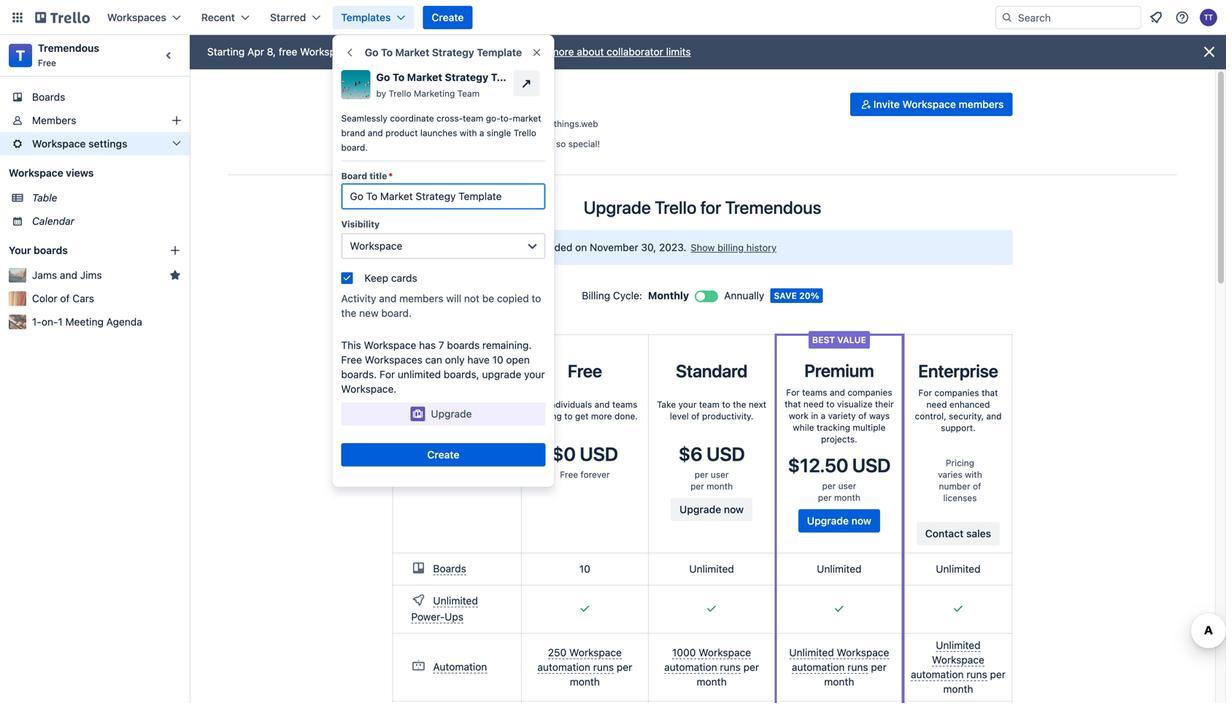 Task type: vqa. For each thing, say whether or not it's contained in the screenshot.
Recent
yes



Task type: locate. For each thing, give the bounding box(es) containing it.
trello inside seamlessly coordinate cross-team go-to-market brand and product launches with a single trello board.
[[514, 128, 536, 138]]

tremendous for tremendous
[[443, 98, 527, 115]]

1 vertical spatial create button
[[341, 443, 546, 466]]

to left limited
[[381, 46, 393, 58]]

0 horizontal spatial trello
[[389, 88, 411, 99]]

t for t link
[[16, 47, 25, 64]]

1 vertical spatial boards
[[447, 339, 480, 351]]

workspaces up unlimited
[[365, 354, 423, 366]]

add board image
[[169, 245, 181, 256]]

upgrade now down $6 usd per user per month
[[680, 503, 744, 515]]

strategy inside go to market strategy template by trello marketing team
[[445, 71, 489, 83]]

0 horizontal spatial teams
[[612, 399, 638, 410]]

calendar
[[32, 215, 74, 227]]

0 horizontal spatial this
[[341, 339, 361, 351]]

free
[[38, 58, 56, 68], [341, 354, 362, 366], [568, 361, 602, 381], [560, 469, 578, 480]]

board. right new
[[381, 307, 412, 319]]

1 is from the left
[[412, 139, 419, 149]]

2 per month from the left
[[697, 661, 759, 688]]

0 vertical spatial team
[[463, 113, 484, 123]]

cross-
[[437, 113, 463, 123]]

1 vertical spatial members
[[399, 292, 444, 304]]

and down "enhanced"
[[987, 411, 1002, 421]]

t left tremendous free at the top of the page
[[16, 47, 25, 64]]

0 vertical spatial be
[[379, 46, 390, 58]]

0 horizontal spatial unlimited workspace automation runs
[[789, 646, 889, 673]]

0 vertical spatial to
[[381, 46, 393, 58]]

1 vertical spatial user
[[839, 481, 857, 491]]

0 horizontal spatial members
[[399, 292, 444, 304]]

workspace settings
[[32, 138, 127, 150]]

annually
[[724, 289, 765, 302]]

go
[[365, 46, 379, 58], [376, 71, 390, 83]]

your
[[524, 368, 545, 380], [679, 399, 697, 410]]

collaborators.
[[453, 46, 518, 58]]

recent
[[201, 11, 235, 23]]

looking
[[532, 411, 562, 421]]

that up "enhanced"
[[982, 388, 998, 398]]

0 vertical spatial a
[[480, 128, 484, 138]]

a inside premium for teams and companies that need to visualize their work in a variety of ways while tracking multiple projects.
[[821, 411, 826, 421]]

strategy for go to market strategy template
[[432, 46, 474, 58]]

for up "control,"
[[919, 388, 932, 398]]

upgrade now button down $6 usd per user per month
[[671, 498, 753, 521]]

to inside go to market strategy template by trello marketing team
[[393, 71, 405, 83]]

0 horizontal spatial upgrade now button
[[671, 498, 753, 521]]

boards up jams
[[34, 244, 68, 256]]

t down the marketing
[[406, 99, 422, 130]]

strategy up team
[[445, 71, 489, 83]]

0 horizontal spatial more
[[550, 46, 574, 58]]

with inside "pricing varies with number of licenses"
[[965, 469, 982, 480]]

month inside $6 usd per user per month
[[707, 481, 733, 491]]

boards link
[[0, 85, 190, 109]]

for up the looking
[[532, 399, 546, 410]]

and down seamlessly
[[368, 128, 383, 138]]

create button down upgrade button
[[341, 443, 546, 466]]

usd inside $6 usd per user per month
[[707, 443, 745, 465]]

1 horizontal spatial 10
[[493, 354, 504, 366]]

boards up only
[[447, 339, 480, 351]]

1 horizontal spatial trello
[[514, 128, 536, 138]]

1 vertical spatial team
[[699, 399, 720, 410]]

tremendous down back to home 'image' at left top
[[38, 42, 99, 54]]

this up boards.
[[341, 339, 361, 351]]

user down $12.50
[[839, 481, 857, 491]]

1 horizontal spatial more
[[591, 411, 612, 421]]

create button up starting apr 8, free workspaces will be limited to 10 collaborators. learn more about collaborator limits
[[423, 6, 473, 29]]

0 horizontal spatial now
[[724, 503, 744, 515]]

1 horizontal spatial is
[[547, 139, 554, 149]]

and up the visualize
[[830, 387, 845, 398]]

of right level
[[691, 411, 700, 421]]

2 vertical spatial workspaces
[[365, 354, 423, 366]]

template left close popover icon
[[477, 46, 522, 58]]

sm image
[[859, 97, 874, 112]]

monthly
[[648, 289, 689, 302]]

0 vertical spatial t
[[16, 47, 25, 64]]

their
[[875, 399, 894, 409]]

a inside seamlessly coordinate cross-team go-to-market brand and product launches with a single trello board.
[[480, 128, 484, 138]]

will right return to previous screen image
[[361, 46, 376, 58]]

for inside for individuals and teams looking to get more done.
[[532, 399, 546, 410]]

1 horizontal spatial with
[[965, 469, 982, 480]]

automation inside '250 workspace automation runs'
[[538, 661, 591, 673]]

unlimited inside "unlimited power-ups"
[[433, 595, 478, 607]]

user for $6
[[711, 469, 729, 480]]

0 vertical spatial this
[[392, 139, 410, 149]]

workspaces inside workspaces popup button
[[107, 11, 166, 23]]

upgrade up 'november'
[[584, 197, 651, 218]]

1 horizontal spatial team
[[699, 399, 720, 410]]

0 vertical spatial strategy
[[432, 46, 474, 58]]

3 per month from the left
[[824, 661, 887, 688]]

2 vertical spatial 10
[[580, 563, 590, 575]]

1 horizontal spatial premium
[[805, 360, 874, 381]]

team
[[458, 88, 480, 99]]

1 vertical spatial premium
[[805, 360, 874, 381]]

control,
[[915, 411, 947, 421]]

that inside enterprise for companies that need enhanced control, security, and support.
[[982, 388, 998, 398]]

your inside "take your team to the next level of productivity."
[[679, 399, 697, 410]]

0 vertical spatial will
[[361, 46, 376, 58]]

while
[[793, 422, 814, 433]]

trello
[[389, 88, 411, 99], [514, 128, 536, 138], [655, 197, 697, 218]]

0 horizontal spatial your
[[9, 244, 31, 256]]

sales
[[967, 527, 991, 539]]

free up boards.
[[341, 354, 362, 366]]

trello left for
[[655, 197, 697, 218]]

workspaces up workspace navigation collapse icon
[[107, 11, 166, 23]]

1 vertical spatial market
[[407, 71, 442, 83]]

and inside for individuals and teams looking to get more done.
[[595, 399, 610, 410]]

per month for 1000 workspace automation runs
[[697, 661, 759, 688]]

be right not
[[482, 292, 494, 304]]

and right individuals
[[595, 399, 610, 410]]

1 horizontal spatial workspaces
[[300, 46, 358, 58]]

to inside premium for teams and companies that need to visualize their work in a variety of ways while tracking multiple projects.
[[827, 399, 835, 409]]

0 horizontal spatial workspaces
[[107, 11, 166, 23]]

product
[[386, 128, 418, 138]]

template for go to market strategy template
[[477, 46, 522, 58]]

create down upgrade button
[[427, 449, 460, 461]]

variety
[[828, 411, 856, 421]]

workspace inside button
[[903, 98, 956, 110]]

workspace views
[[9, 167, 94, 179]]

month for 1000 workspace automation runs
[[697, 676, 727, 688]]

free down $0
[[560, 469, 578, 480]]

1 horizontal spatial tremendous
[[443, 98, 527, 115]]

10 inside the this workspace has 7 boards remaining. free workspaces can only have 10 open boards. for unlimited boards, upgrade your workspace.
[[493, 354, 504, 366]]

teams inside for individuals and teams looking to get more done.
[[612, 399, 638, 410]]

is right it
[[547, 139, 554, 149]]

1 horizontal spatial members
[[959, 98, 1004, 110]]

need inside premium for teams and companies that need to visualize their work in a variety of ways while tracking multiple projects.
[[804, 399, 824, 409]]

template inside go to market strategy template by trello marketing team
[[491, 71, 538, 83]]

upgrade down boards,
[[431, 408, 472, 420]]

with down "pricing"
[[965, 469, 982, 480]]

1 vertical spatial teams
[[612, 399, 638, 410]]

keep cards
[[365, 272, 417, 284]]

usd up forever
[[580, 443, 618, 465]]

1 horizontal spatial user
[[839, 481, 857, 491]]

1 horizontal spatial that
[[982, 388, 998, 398]]

$0
[[552, 443, 576, 465]]

tremendous up 'private'
[[443, 98, 527, 115]]

to down limited
[[393, 71, 405, 83]]

and down keep cards
[[379, 292, 397, 304]]

boards up members
[[32, 91, 65, 103]]

free inside the this workspace has 7 boards remaining. free workspaces can only have 10 open boards. for unlimited boards, upgrade your workspace.
[[341, 354, 362, 366]]

contact
[[926, 527, 964, 539]]

teams up done.
[[612, 399, 638, 410]]

members
[[959, 98, 1004, 110], [399, 292, 444, 304]]

1 vertical spatial will
[[446, 292, 462, 304]]

0 vertical spatial template
[[477, 46, 522, 58]]

enterprise for companies that need enhanced control, security, and support.
[[915, 361, 1002, 433]]

save
[[774, 291, 797, 301]]

board.
[[341, 142, 368, 153], [381, 307, 412, 319]]

free left the trial
[[501, 241, 520, 253]]

0 vertical spatial free
[[279, 46, 297, 58]]

usd inside '$12.50 usd per user per month'
[[852, 454, 891, 476]]

go inside go to market strategy template by trello marketing team
[[376, 71, 390, 83]]

a right in
[[821, 411, 826, 421]]

varies
[[938, 469, 963, 480]]

user inside $6 usd per user per month
[[711, 469, 729, 480]]

that up work
[[785, 399, 801, 409]]

not
[[464, 292, 480, 304]]

companies up "enhanced"
[[935, 388, 979, 398]]

0 horizontal spatial board.
[[341, 142, 368, 153]]

a for seamlessly
[[480, 128, 484, 138]]

more right close popover icon
[[550, 46, 574, 58]]

0 horizontal spatial companies
[[848, 387, 893, 398]]

1-on-1 meeting agenda link
[[32, 315, 181, 329]]

0 horizontal spatial with
[[460, 128, 477, 138]]

workspace
[[903, 98, 956, 110], [32, 138, 86, 150], [9, 167, 63, 179], [350, 240, 403, 252], [364, 339, 416, 351], [569, 646, 622, 658], [699, 646, 751, 658], [837, 646, 889, 658], [932, 654, 985, 666]]

1 vertical spatial t
[[406, 99, 422, 130]]

of up multiple
[[859, 411, 867, 421]]

your up level
[[679, 399, 697, 410]]

automation
[[538, 661, 591, 673], [664, 661, 717, 673], [792, 661, 845, 673], [911, 668, 964, 680]]

search image
[[1002, 12, 1013, 23]]

0 horizontal spatial tremendous
[[38, 42, 99, 54]]

board. down brand on the top left of page
[[341, 142, 368, 153]]

starred button
[[261, 6, 329, 29]]

None text field
[[341, 183, 546, 210]]

go for go to market strategy template by trello marketing team
[[376, 71, 390, 83]]

10
[[440, 46, 451, 58], [493, 354, 504, 366], [580, 563, 590, 575]]

2 horizontal spatial usd
[[852, 454, 891, 476]]

level
[[670, 411, 689, 421]]

1 horizontal spatial your
[[433, 241, 454, 253]]

more right get
[[591, 411, 612, 421]]

cycle
[[613, 289, 639, 302]]

trello right by
[[389, 88, 411, 99]]

premium up the visualize
[[805, 360, 874, 381]]

1 vertical spatial go
[[376, 71, 390, 83]]

go right return to previous screen image
[[365, 46, 379, 58]]

1000 workspace automation runs
[[664, 646, 751, 673]]

companies up their
[[848, 387, 893, 398]]

for up work
[[786, 387, 800, 398]]

for individuals and teams looking to get more done.
[[532, 399, 638, 421]]

0 vertical spatial trello
[[389, 88, 411, 99]]

a up 'awesome'
[[480, 128, 484, 138]]

companies
[[848, 387, 893, 398], [935, 388, 979, 398]]

jams and jims link
[[32, 268, 164, 283]]

and inside seamlessly coordinate cross-team go-to-market brand and product launches with a single trello board.
[[368, 128, 383, 138]]

0 horizontal spatial your
[[524, 368, 545, 380]]

0 horizontal spatial need
[[804, 399, 824, 409]]

licenses
[[944, 493, 977, 503]]

show billing history button
[[691, 240, 777, 256]]

1 vertical spatial tremendous
[[443, 98, 527, 115]]

to inside "take your team to the next level of productivity."
[[722, 399, 731, 410]]

visibility
[[341, 219, 380, 229]]

of up licenses on the right bottom of page
[[973, 481, 982, 491]]

user down productivity.
[[711, 469, 729, 480]]

premium up not
[[457, 241, 498, 253]]

will left not
[[446, 292, 462, 304]]

tremendous free
[[38, 42, 99, 68]]

open
[[506, 354, 530, 366]]

history
[[747, 242, 777, 253]]

members for and
[[399, 292, 444, 304]]

open information menu image
[[1175, 10, 1190, 25]]

0 vertical spatial boards
[[32, 91, 65, 103]]

1 horizontal spatial upgrade now button
[[799, 509, 880, 533]]

a
[[480, 128, 484, 138], [821, 411, 826, 421]]

take your team to the next level of productivity.
[[657, 399, 767, 421]]

premium
[[457, 241, 498, 253], [805, 360, 874, 381]]

1 vertical spatial with
[[965, 469, 982, 480]]

pricing
[[946, 458, 975, 468]]

this down product
[[392, 139, 410, 149]]

for
[[380, 368, 395, 380], [786, 387, 800, 398], [919, 388, 932, 398], [532, 399, 546, 410]]

1 horizontal spatial a
[[821, 411, 826, 421]]

0 vertical spatial go
[[365, 46, 379, 58]]

to up productivity.
[[722, 399, 731, 410]]

more inside for individuals and teams looking to get more done.
[[591, 411, 612, 421]]

2 horizontal spatial 10
[[580, 563, 590, 575]]

0 vertical spatial market
[[395, 46, 430, 58]]

cards
[[391, 272, 417, 284]]

strategy for go to market strategy template by trello marketing team
[[445, 71, 489, 83]]

t inside button
[[406, 99, 422, 130]]

trello inside go to market strategy template by trello marketing team
[[389, 88, 411, 99]]

team up productivity.
[[699, 399, 720, 410]]

workspaces down starred dropdown button
[[300, 46, 358, 58]]

1 horizontal spatial this
[[392, 139, 410, 149]]

per month for unlimited workspace automation runs
[[824, 661, 887, 688]]

trello up webzone.
[[514, 128, 536, 138]]

on
[[575, 241, 587, 253]]

for up workspace.
[[380, 368, 395, 380]]

0 horizontal spatial team
[[463, 113, 484, 123]]

be left limited
[[379, 46, 390, 58]]

0 vertical spatial teams
[[802, 387, 828, 398]]

0 horizontal spatial free
[[279, 46, 297, 58]]

1 vertical spatial be
[[482, 292, 494, 304]]

for
[[701, 197, 722, 218]]

0 vertical spatial user
[[711, 469, 729, 480]]

starred icon image
[[169, 269, 181, 281]]

and left jims
[[60, 269, 77, 281]]

standard
[[676, 361, 748, 381]]

agenda
[[106, 316, 142, 328]]

need up in
[[804, 399, 824, 409]]

usd inside $0 usd free forever
[[580, 443, 618, 465]]

market inside go to market strategy template by trello marketing team
[[407, 71, 442, 83]]

templates button
[[332, 6, 414, 29]]

250
[[548, 646, 567, 658]]

of inside "take your team to the next level of productivity."
[[691, 411, 700, 421]]

template down learn
[[491, 71, 538, 83]]

jims
[[80, 269, 102, 281]]

that inside premium for teams and companies that need to visualize their work in a variety of ways while tracking multiple projects.
[[785, 399, 801, 409]]

tremendous up history on the right of the page
[[725, 197, 822, 218]]

your for your premium free trial ended on november 30, 2023. show billing history
[[433, 241, 454, 253]]

back to home image
[[35, 6, 90, 29]]

upgrade
[[584, 197, 651, 218], [431, 408, 472, 420], [680, 503, 721, 515], [807, 515, 849, 527]]

now down $6 usd per user per month
[[724, 503, 744, 515]]

starting apr 8, free workspaces will be limited to 10 collaborators. learn more about collaborator limits
[[207, 46, 691, 58]]

team inside "take your team to the next level of productivity."
[[699, 399, 720, 410]]

t for t button
[[406, 99, 422, 130]]

private
[[458, 118, 487, 129]]

workspace inside the this workspace has 7 boards remaining. free workspaces can only have 10 open boards. for unlimited boards, upgrade your workspace.
[[364, 339, 416, 351]]

1 vertical spatial trello
[[514, 128, 536, 138]]

with
[[460, 128, 477, 138], [965, 469, 982, 480]]

per month for 250 workspace automation runs
[[570, 661, 632, 688]]

1 horizontal spatial need
[[927, 399, 947, 410]]

0 horizontal spatial is
[[412, 139, 419, 149]]

now down '$12.50 usd per user per month' at the bottom of page
[[852, 515, 872, 527]]

0 notifications image
[[1148, 9, 1165, 26]]

upgrade now button down '$12.50 usd per user per month' at the bottom of page
[[799, 509, 880, 533]]

0 vertical spatial create
[[432, 11, 464, 23]]

1 horizontal spatial upgrade now
[[807, 515, 872, 527]]

1 horizontal spatial companies
[[935, 388, 979, 398]]

the down activity
[[341, 307, 357, 319]]

go up by
[[376, 71, 390, 83]]

for inside enterprise for companies that need enhanced control, security, and support.
[[919, 388, 932, 398]]

strategy up go to market strategy template link
[[432, 46, 474, 58]]

need up "control,"
[[927, 399, 947, 410]]

your premium free trial ended on november 30, 2023. show billing history
[[433, 241, 777, 253]]

usd down multiple
[[852, 454, 891, 476]]

coordinate
[[390, 113, 434, 123]]

this inside the this workspace has 7 boards remaining. free workspaces can only have 10 open boards. for unlimited boards, upgrade your workspace.
[[341, 339, 361, 351]]

user inside '$12.50 usd per user per month'
[[839, 481, 857, 491]]

in
[[811, 411, 819, 421]]

is left such
[[412, 139, 419, 149]]

your down open
[[524, 368, 545, 380]]

1 horizontal spatial teams
[[802, 387, 828, 398]]

this for this is such an awesome webzone. it is so special!
[[392, 139, 410, 149]]

1 vertical spatial to
[[393, 71, 405, 83]]

teams up in
[[802, 387, 828, 398]]

1 vertical spatial that
[[785, 399, 801, 409]]

boards up "unlimited power-ups"
[[433, 562, 466, 575]]

seamlessly coordinate cross-team go-to-market brand and product launches with a single trello board.
[[341, 113, 541, 153]]

now for $12.50 usd
[[852, 515, 872, 527]]

2 is from the left
[[547, 139, 554, 149]]

security,
[[949, 411, 984, 421]]

productivity.
[[702, 411, 754, 421]]

0 vertical spatial members
[[959, 98, 1004, 110]]

for inside premium for teams and companies that need to visualize their work in a variety of ways while tracking multiple projects.
[[786, 387, 800, 398]]

and inside enterprise for companies that need enhanced control, security, and support.
[[987, 411, 1002, 421]]

title
[[370, 171, 387, 181]]

0 horizontal spatial upgrade now
[[680, 503, 744, 515]]

0 vertical spatial create button
[[423, 6, 473, 29]]

1 per month from the left
[[570, 661, 632, 688]]

month inside '$12.50 usd per user per month'
[[834, 492, 861, 503]]

1 vertical spatial this
[[341, 339, 361, 351]]

0 vertical spatial with
[[460, 128, 477, 138]]

0 horizontal spatial 10
[[440, 46, 451, 58]]

1 vertical spatial strategy
[[445, 71, 489, 83]]

your inside your boards with 3 items element
[[9, 244, 31, 256]]

to
[[381, 46, 393, 58], [393, 71, 405, 83]]

free
[[279, 46, 297, 58], [501, 241, 520, 253]]

1 vertical spatial the
[[733, 399, 746, 410]]

free down tremendous link
[[38, 58, 56, 68]]

0 horizontal spatial premium
[[457, 241, 498, 253]]

usd right $6
[[707, 443, 745, 465]]

to right copied
[[532, 292, 541, 304]]

jams and jims
[[32, 269, 102, 281]]

create up starting apr 8, free workspaces will be limited to 10 collaborators. learn more about collaborator limits
[[432, 11, 464, 23]]

upgrade now button
[[671, 498, 753, 521], [799, 509, 880, 533]]

limits
[[666, 46, 691, 58]]

members inside activity and members will not be copied to the new board.
[[399, 292, 444, 304]]

the up productivity.
[[733, 399, 746, 410]]

for inside the this workspace has 7 boards remaining. free workspaces can only have 10 open boards. for unlimited boards, upgrade your workspace.
[[380, 368, 395, 380]]

1 horizontal spatial your
[[679, 399, 697, 410]]

color of cars link
[[32, 291, 181, 306]]

0 horizontal spatial boards
[[32, 91, 65, 103]]

1 horizontal spatial t
[[406, 99, 422, 130]]

1 vertical spatial free
[[501, 241, 520, 253]]

workspaces
[[107, 11, 166, 23], [300, 46, 358, 58], [365, 354, 423, 366]]

upgrade now button for $12.50 usd
[[799, 509, 880, 533]]

user for $12.50
[[839, 481, 857, 491]]

members inside button
[[959, 98, 1004, 110]]

0 horizontal spatial usd
[[580, 443, 618, 465]]

upgrade now down '$12.50 usd per user per month' at the bottom of page
[[807, 515, 872, 527]]

of left cars at top
[[60, 292, 70, 304]]

templates
[[341, 11, 391, 23]]

to up variety
[[827, 399, 835, 409]]

1 horizontal spatial usd
[[707, 443, 745, 465]]

to down individuals
[[564, 411, 573, 421]]

team left "go-" on the left top of the page
[[463, 113, 484, 123]]

1 vertical spatial template
[[491, 71, 538, 83]]

0 horizontal spatial per month
[[570, 661, 632, 688]]

free right 8,
[[279, 46, 297, 58]]

workspace inside dropdown button
[[32, 138, 86, 150]]

with up 'awesome'
[[460, 128, 477, 138]]



Task type: describe. For each thing, give the bounding box(es) containing it.
number
[[939, 481, 971, 491]]

jams
[[32, 269, 57, 281]]

upgrade inside button
[[431, 408, 472, 420]]

month for 250 workspace automation runs
[[570, 676, 600, 688]]

ups
[[445, 611, 464, 623]]

create button inside primary element
[[423, 6, 473, 29]]

your for your boards
[[9, 244, 31, 256]]

now for $6 usd
[[724, 503, 744, 515]]

board. inside activity and members will not be copied to the new board.
[[381, 307, 412, 319]]

work
[[789, 411, 809, 421]]

seamlessly
[[341, 113, 388, 123]]

ways
[[869, 411, 890, 421]]

runs inside 1000 workspace automation runs
[[720, 661, 741, 673]]

billing cycle : monthly
[[582, 289, 689, 302]]

usd for $0
[[580, 443, 618, 465]]

usd for $6
[[707, 443, 745, 465]]

the inside activity and members will not be copied to the new board.
[[341, 307, 357, 319]]

forever
[[581, 469, 610, 480]]

trial
[[522, 241, 540, 253]]

unlimited
[[398, 368, 441, 380]]

:
[[639, 289, 642, 302]]

market for go to market strategy template by trello marketing team
[[407, 71, 442, 83]]

1
[[58, 316, 63, 328]]

tremendous link
[[38, 42, 99, 54]]

primary element
[[0, 0, 1226, 35]]

on-
[[41, 316, 58, 328]]

workspaces button
[[99, 6, 190, 29]]

of inside premium for teams and companies that need to visualize their work in a variety of ways while tracking multiple projects.
[[859, 411, 867, 421]]

members link
[[0, 109, 190, 132]]

tremendous for tremendous free
[[38, 42, 99, 54]]

single
[[487, 128, 511, 138]]

8,
[[267, 46, 276, 58]]

table
[[32, 192, 57, 204]]

workspaces inside the this workspace has 7 boards remaining. free workspaces can only have 10 open boards. for unlimited boards, upgrade your workspace.
[[365, 354, 423, 366]]

upgrade
[[482, 368, 522, 380]]

enterprise
[[919, 361, 999, 381]]

teams inside premium for teams and companies that need to visualize their work in a variety of ways while tracking multiple projects.
[[802, 387, 828, 398]]

upgrade down '$12.50 usd per user per month' at the bottom of page
[[807, 515, 849, 527]]

0 vertical spatial premium
[[457, 241, 498, 253]]

an
[[444, 139, 454, 149]]

upgrade down $6 usd per user per month
[[680, 503, 721, 515]]

market
[[513, 113, 541, 123]]

and inside activity and members will not be copied to the new board.
[[379, 292, 397, 304]]

usd for $12.50
[[852, 454, 891, 476]]

this for this workspace has 7 boards remaining. free workspaces can only have 10 open boards. for unlimited boards, upgrade your workspace.
[[341, 339, 361, 351]]

webzone.
[[497, 139, 537, 149]]

free inside $0 usd free forever
[[560, 469, 578, 480]]

2 vertical spatial trello
[[655, 197, 697, 218]]

team inside seamlessly coordinate cross-team go-to-market brand and product launches with a single trello board.
[[463, 113, 484, 123]]

learn more about collaborator limits link
[[521, 46, 691, 58]]

starting
[[207, 46, 245, 58]]

settings
[[88, 138, 127, 150]]

to inside activity and members will not be copied to the new board.
[[532, 292, 541, 304]]

go to market strategy template
[[365, 46, 522, 58]]

calendar link
[[32, 214, 181, 229]]

1 vertical spatial boards
[[433, 562, 466, 575]]

next
[[749, 399, 767, 410]]

month for unlimited workspace automation runs
[[824, 676, 855, 688]]

invite workspace members button
[[850, 93, 1013, 116]]

members for workspace
[[959, 98, 1004, 110]]

go to market strategy template by trello marketing team
[[376, 71, 538, 99]]

create inside primary element
[[432, 11, 464, 23]]

250 workspace automation runs
[[538, 646, 622, 673]]

your inside the this workspace has 7 boards remaining. free workspaces can only have 10 open boards. for unlimited boards, upgrade your workspace.
[[524, 368, 545, 380]]

save 20%
[[774, 291, 820, 301]]

done.
[[615, 411, 638, 421]]

billing
[[582, 289, 610, 302]]

support.
[[941, 423, 976, 433]]

0 vertical spatial boards
[[34, 244, 68, 256]]

1-on-1 meeting agenda
[[32, 316, 142, 328]]

return to previous screen image
[[344, 47, 356, 58]]

*
[[389, 171, 393, 181]]

automation inside 1000 workspace automation runs
[[664, 661, 717, 673]]

t button
[[392, 93, 436, 137]]

workspace.
[[341, 383, 397, 395]]

keep
[[365, 272, 388, 284]]

will inside activity and members will not be copied to the new board.
[[446, 292, 462, 304]]

it
[[539, 139, 545, 149]]

template for go to market strategy template by trello marketing team
[[491, 71, 538, 83]]

$12.50
[[788, 454, 849, 476]]

of inside "pricing varies with number of licenses"
[[973, 481, 982, 491]]

upgrade now button for $6 usd
[[671, 498, 753, 521]]

t link
[[9, 44, 32, 67]]

go for go to market strategy template
[[365, 46, 379, 58]]

1 horizontal spatial free
[[501, 241, 520, 253]]

close popover image
[[531, 47, 543, 58]]

a for premium
[[821, 411, 826, 421]]

go-
[[486, 113, 500, 123]]

upgrade now for $6 usd
[[680, 503, 744, 515]]

automation
[[433, 661, 487, 673]]

7
[[439, 339, 444, 351]]

to for go to market strategy template
[[381, 46, 393, 58]]

1 horizontal spatial unlimited workspace automation runs
[[911, 639, 988, 680]]

runs inside '250 workspace automation runs'
[[593, 661, 614, 673]]

to for go to market strategy template by trello marketing team
[[393, 71, 405, 83]]

free up individuals
[[568, 361, 602, 381]]

to right limited
[[428, 46, 437, 58]]

by
[[376, 88, 386, 99]]

your boards with 3 items element
[[9, 242, 147, 259]]

members
[[32, 114, 76, 126]]

activity and members will not be copied to the new board.
[[341, 292, 541, 319]]

workspace inside '250 workspace automation runs'
[[569, 646, 622, 658]]

such
[[422, 139, 441, 149]]

1 vertical spatial create
[[427, 449, 460, 461]]

power-
[[411, 611, 445, 623]]

board title *
[[341, 171, 393, 181]]

table link
[[32, 191, 181, 205]]

0 vertical spatial 10
[[440, 46, 451, 58]]

this is such an awesome webzone. it is so special!
[[392, 139, 600, 149]]

with inside seamlessly coordinate cross-team go-to-market brand and product launches with a single trello board.
[[460, 128, 477, 138]]

so
[[556, 139, 566, 149]]

Search field
[[1013, 7, 1141, 28]]

individuals
[[548, 399, 592, 410]]

enhanced
[[950, 399, 990, 410]]

copied
[[497, 292, 529, 304]]

take
[[657, 399, 676, 410]]

and inside premium for teams and companies that need to visualize their work in a variety of ways while tracking multiple projects.
[[830, 387, 845, 398]]

upgrade now for $12.50 usd
[[807, 515, 872, 527]]

the inside "take your team to the next level of productivity."
[[733, 399, 746, 410]]

views
[[66, 167, 94, 179]]

workspace navigation collapse icon image
[[159, 45, 180, 66]]

terry turtle (terryturtle) image
[[1200, 9, 1218, 26]]

projects.
[[821, 434, 858, 444]]

november
[[590, 241, 639, 253]]

board
[[341, 171, 367, 181]]

0 vertical spatial more
[[550, 46, 574, 58]]

to inside for individuals and teams looking to get more done.
[[564, 411, 573, 421]]

invite
[[874, 98, 900, 110]]

premium inside premium for teams and companies that need to visualize their work in a variety of ways while tracking multiple projects.
[[805, 360, 874, 381]]

companies inside enterprise for companies that need enhanced control, security, and support.
[[935, 388, 979, 398]]

meeting
[[65, 316, 104, 328]]

remaining.
[[483, 339, 532, 351]]

about
[[577, 46, 604, 58]]

20%
[[799, 291, 820, 301]]

be inside activity and members will not be copied to the new board.
[[482, 292, 494, 304]]

market for go to market strategy template
[[395, 46, 430, 58]]

recent button
[[193, 6, 258, 29]]

1 vertical spatial workspaces
[[300, 46, 358, 58]]

learn
[[521, 46, 547, 58]]

board. inside seamlessly coordinate cross-team go-to-market brand and product launches with a single trello board.
[[341, 142, 368, 153]]

$12.50 usd per user per month
[[788, 454, 891, 503]]

free inside tremendous free
[[38, 58, 56, 68]]

need inside enterprise for companies that need enhanced control, security, and support.
[[927, 399, 947, 410]]

apr
[[247, 46, 264, 58]]

launches
[[420, 128, 457, 138]]

companies inside premium for teams and companies that need to visualize their work in a variety of ways while tracking multiple projects.
[[848, 387, 893, 398]]

2 vertical spatial tremendous
[[725, 197, 822, 218]]

0 horizontal spatial be
[[379, 46, 390, 58]]

workspace inside 1000 workspace automation runs
[[699, 646, 751, 658]]

0 horizontal spatial will
[[361, 46, 376, 58]]

get
[[575, 411, 589, 421]]

boards inside the this workspace has 7 boards remaining. free workspaces can only have 10 open boards. for unlimited boards, upgrade your workspace.
[[447, 339, 480, 351]]

boards.
[[341, 368, 377, 380]]

$0 usd free forever
[[552, 443, 618, 480]]

pricing varies with number of licenses
[[938, 458, 982, 503]]



